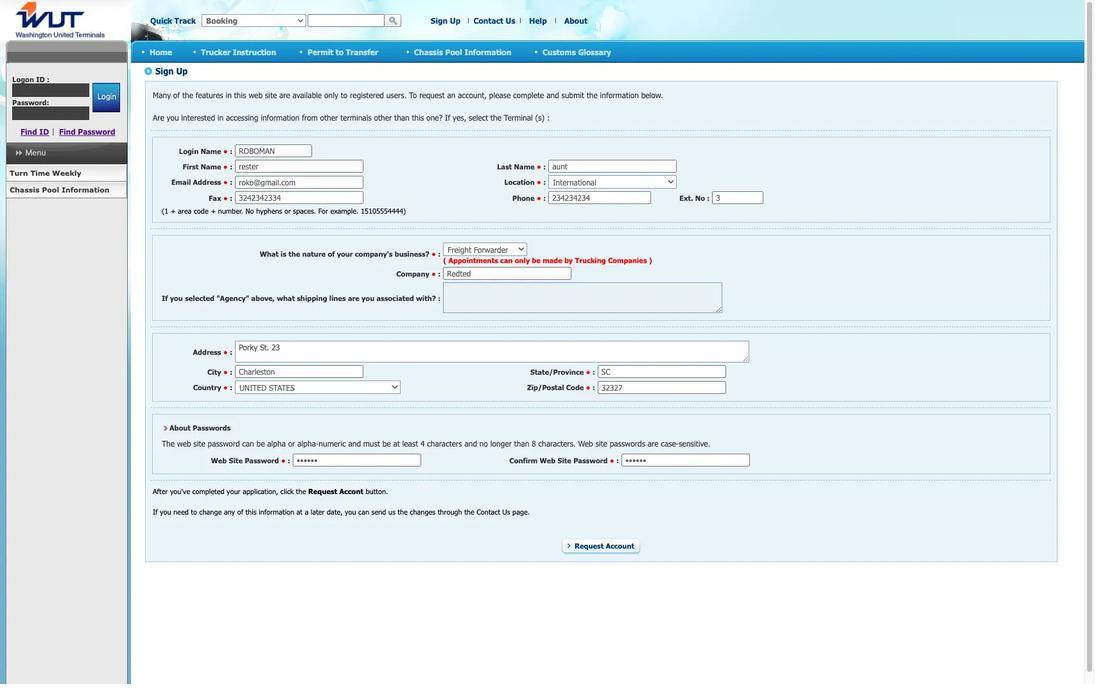 Task type: vqa. For each thing, say whether or not it's contained in the screenshot.
the Pool to the right
yes



Task type: describe. For each thing, give the bounding box(es) containing it.
password
[[78, 127, 115, 136]]

find for find id
[[21, 127, 37, 136]]

find for find password
[[59, 127, 76, 136]]

0 vertical spatial chassis
[[414, 47, 443, 56]]

sign up link
[[431, 16, 461, 25]]

0 vertical spatial chassis pool information
[[414, 47, 511, 56]]

1 vertical spatial pool
[[42, 186, 59, 194]]

to
[[336, 47, 344, 56]]

find id
[[21, 127, 49, 136]]

logon
[[12, 75, 34, 83]]

find id link
[[21, 127, 49, 136]]

up
[[450, 16, 461, 25]]

track
[[174, 16, 196, 25]]

help
[[529, 16, 547, 25]]

turn time weekly
[[10, 169, 81, 177]]

turn time weekly link
[[6, 165, 127, 182]]

trucker
[[201, 47, 231, 56]]

glossary
[[578, 47, 611, 56]]

contact us link
[[474, 16, 515, 25]]

customs
[[543, 47, 576, 56]]

instruction
[[233, 47, 276, 56]]

sign up
[[431, 16, 461, 25]]

find password link
[[59, 127, 115, 136]]

id for find
[[39, 127, 49, 136]]

sign
[[431, 16, 448, 25]]

us
[[506, 16, 515, 25]]

:
[[47, 75, 49, 83]]

1 vertical spatial chassis
[[10, 186, 39, 194]]

help link
[[529, 16, 547, 25]]

about link
[[564, 16, 588, 25]]

permit to transfer
[[308, 47, 378, 56]]

logon id :
[[12, 75, 49, 83]]

chassis pool information link
[[6, 182, 127, 198]]

turn
[[10, 169, 28, 177]]



Task type: locate. For each thing, give the bounding box(es) containing it.
information down contact
[[464, 47, 511, 56]]

0 vertical spatial information
[[464, 47, 511, 56]]

None password field
[[12, 107, 89, 120]]

0 vertical spatial pool
[[445, 47, 462, 56]]

trucker instruction
[[201, 47, 276, 56]]

find left password
[[59, 127, 76, 136]]

1 vertical spatial id
[[39, 127, 49, 136]]

id down password:
[[39, 127, 49, 136]]

chassis pool information
[[414, 47, 511, 56], [10, 186, 110, 194]]

time
[[30, 169, 50, 177]]

1 horizontal spatial find
[[59, 127, 76, 136]]

chassis down turn at left
[[10, 186, 39, 194]]

permit
[[308, 47, 333, 56]]

id left :
[[36, 75, 45, 83]]

0 horizontal spatial information
[[62, 186, 110, 194]]

1 vertical spatial chassis pool information
[[10, 186, 110, 194]]

1 horizontal spatial chassis pool information
[[414, 47, 511, 56]]

pool down turn time weekly
[[42, 186, 59, 194]]

0 horizontal spatial pool
[[42, 186, 59, 194]]

customs glossary
[[543, 47, 611, 56]]

1 vertical spatial information
[[62, 186, 110, 194]]

find password
[[59, 127, 115, 136]]

0 horizontal spatial chassis
[[10, 186, 39, 194]]

1 horizontal spatial information
[[464, 47, 511, 56]]

information down weekly
[[62, 186, 110, 194]]

1 horizontal spatial chassis
[[414, 47, 443, 56]]

0 horizontal spatial chassis pool information
[[10, 186, 110, 194]]

chassis down sign
[[414, 47, 443, 56]]

0 horizontal spatial find
[[21, 127, 37, 136]]

1 horizontal spatial pool
[[445, 47, 462, 56]]

weekly
[[52, 169, 81, 177]]

home
[[150, 47, 172, 56]]

chassis pool information down the up
[[414, 47, 511, 56]]

find
[[21, 127, 37, 136], [59, 127, 76, 136]]

chassis
[[414, 47, 443, 56], [10, 186, 39, 194]]

None text field
[[308, 14, 385, 27]]

information
[[464, 47, 511, 56], [62, 186, 110, 194]]

1 find from the left
[[21, 127, 37, 136]]

password:
[[12, 98, 49, 107]]

chassis pool information down turn time weekly link
[[10, 186, 110, 194]]

2 find from the left
[[59, 127, 76, 136]]

about
[[564, 16, 588, 25]]

contact us
[[474, 16, 515, 25]]

quick
[[150, 16, 172, 25]]

pool
[[445, 47, 462, 56], [42, 186, 59, 194]]

find down password:
[[21, 127, 37, 136]]

contact
[[474, 16, 503, 25]]

None text field
[[12, 83, 89, 97]]

0 vertical spatial id
[[36, 75, 45, 83]]

login image
[[92, 83, 120, 112]]

id
[[36, 75, 45, 83], [39, 127, 49, 136]]

pool down the up
[[445, 47, 462, 56]]

transfer
[[346, 47, 378, 56]]

quick track
[[150, 16, 196, 25]]

id for logon
[[36, 75, 45, 83]]



